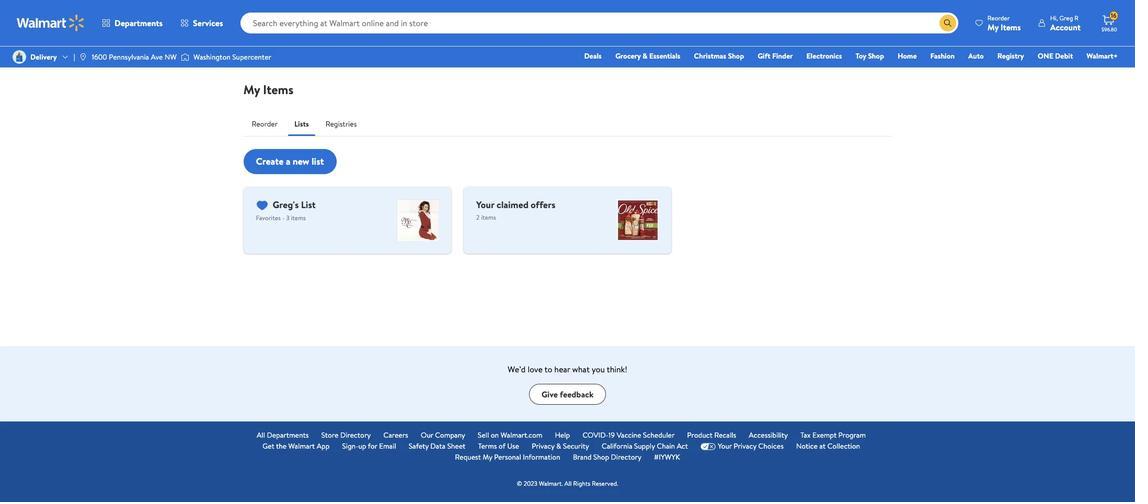 Task type: describe. For each thing, give the bounding box(es) containing it.
registry link
[[993, 50, 1029, 62]]

get the walmart app link
[[263, 441, 330, 452]]

give feedback button
[[529, 384, 606, 405]]

store directory
[[321, 430, 371, 440]]

grocery
[[616, 51, 641, 61]]

sign-up for email
[[342, 441, 396, 451]]

your for claimed
[[476, 198, 495, 211]]

scheduler
[[643, 430, 675, 440]]

privacy & security
[[532, 441, 589, 451]]

lists
[[294, 119, 309, 129]]

Search search field
[[240, 13, 959, 33]]

sheet
[[447, 441, 466, 451]]

store
[[321, 430, 339, 440]]

of
[[499, 441, 506, 451]]

notice
[[796, 441, 818, 451]]

lists link
[[286, 111, 317, 137]]

safety
[[409, 441, 429, 451]]

debit
[[1056, 51, 1073, 61]]

we'd love to hear what you think!
[[508, 364, 628, 375]]

notice at collection request my personal information
[[455, 441, 860, 462]]

r
[[1075, 13, 1079, 22]]

favorites
[[256, 213, 281, 222]]

sign-up for email link
[[342, 441, 396, 452]]

all inside all departments link
[[257, 430, 265, 440]]

claimed
[[497, 198, 529, 211]]

the
[[276, 441, 287, 451]]

home
[[898, 51, 917, 61]]

walmart.
[[539, 479, 563, 488]]

list
[[301, 198, 316, 211]]

walmart
[[288, 441, 315, 451]]

your for privacy
[[718, 441, 732, 451]]

supercenter
[[232, 52, 271, 62]]

walmart.com
[[501, 430, 543, 440]]

©
[[517, 479, 522, 488]]

our company
[[421, 430, 465, 440]]

deals
[[584, 51, 602, 61]]

last added ($50 value) old spice fiji men's holiday gift pack with 2in1 shampoo and conditioner, body wash,  and aluminum free spray image
[[617, 199, 659, 241]]

2023
[[524, 479, 538, 488]]

app
[[317, 441, 330, 451]]

account
[[1051, 21, 1081, 33]]

reorder for reorder my items
[[988, 13, 1010, 22]]

create
[[256, 155, 284, 168]]

help
[[555, 430, 570, 440]]

email
[[379, 441, 396, 451]]

request
[[455, 452, 481, 462]]

1 horizontal spatial departments
[[267, 430, 309, 440]]

collection
[[828, 441, 860, 451]]

terms
[[478, 441, 497, 451]]

choices
[[759, 441, 784, 451]]

last added mariah carey - merry christmas [deluxe anniversary edition] - vinyl image
[[397, 199, 439, 241]]

0 horizontal spatial my
[[243, 81, 260, 98]]

auto link
[[964, 50, 989, 62]]

careers link
[[384, 430, 408, 441]]

accessibility
[[749, 430, 788, 440]]

help link
[[555, 430, 570, 441]]

covid-19 vaccine scheduler
[[583, 430, 675, 440]]

rights
[[573, 479, 591, 488]]

1 vertical spatial items
[[263, 81, 294, 98]]

1 privacy from the left
[[532, 441, 555, 451]]

what
[[572, 364, 590, 375]]

items inside reorder my items
[[1001, 21, 1021, 33]]

tax exempt program link
[[801, 430, 866, 441]]

toy shop link
[[851, 50, 889, 62]]

1 horizontal spatial directory
[[611, 452, 642, 462]]

services
[[193, 17, 223, 29]]

auto
[[969, 51, 984, 61]]

gift finder
[[758, 51, 793, 61]]

covid-
[[583, 430, 609, 440]]

give feedback
[[542, 389, 594, 400]]

product
[[687, 430, 713, 440]]

registries link
[[317, 111, 365, 137]]

company
[[435, 430, 465, 440]]

1600 pennsylvania ave nw
[[92, 52, 177, 62]]

get
[[263, 441, 275, 451]]

1 horizontal spatial all
[[565, 479, 572, 488]]

accessibility link
[[749, 430, 788, 441]]

safety data sheet
[[409, 441, 466, 451]]

16
[[1111, 11, 1117, 20]]

all departments link
[[257, 430, 309, 441]]

our company link
[[421, 430, 465, 441]]

security
[[563, 441, 589, 451]]

search icon image
[[944, 19, 952, 27]]

finder
[[773, 51, 793, 61]]

delivery
[[30, 52, 57, 62]]

your claimed offers 2 items
[[476, 198, 556, 222]]

one
[[1038, 51, 1054, 61]]

 image for delivery
[[13, 50, 26, 64]]

chain
[[657, 441, 675, 451]]

tax exempt program get the walmart app
[[263, 430, 866, 451]]



Task type: vqa. For each thing, say whether or not it's contained in the screenshot.
or
no



Task type: locate. For each thing, give the bounding box(es) containing it.
2 vertical spatial my
[[483, 452, 492, 462]]

&
[[643, 51, 648, 61], [557, 441, 561, 451]]

toy
[[856, 51, 867, 61]]

my down supercenter
[[243, 81, 260, 98]]

1 vertical spatial directory
[[611, 452, 642, 462]]

reorder link
[[243, 111, 286, 137]]

departments inside dropdown button
[[115, 17, 163, 29]]

1 vertical spatial your
[[718, 441, 732, 451]]

0 horizontal spatial &
[[557, 441, 561, 451]]

2
[[476, 213, 480, 222]]

hi,
[[1051, 13, 1058, 22]]

up
[[359, 441, 366, 451]]

all left rights at bottom
[[565, 479, 572, 488]]

feedback
[[560, 389, 594, 400]]

0 vertical spatial items
[[1001, 21, 1021, 33]]

 image right |
[[79, 53, 88, 61]]

shop right toy
[[868, 51, 884, 61]]

items up registry
[[1001, 21, 1021, 33]]

your down the recalls
[[718, 441, 732, 451]]

departments up the at the left bottom of page
[[267, 430, 309, 440]]

0 horizontal spatial items
[[263, 81, 294, 98]]

one debit link
[[1033, 50, 1078, 62]]

your privacy choices link
[[701, 441, 784, 452]]

& for privacy
[[557, 441, 561, 451]]

items up 'reorder' link
[[263, 81, 294, 98]]

exempt
[[813, 430, 837, 440]]

our
[[421, 430, 433, 440]]

fashion
[[931, 51, 955, 61]]

0 vertical spatial your
[[476, 198, 495, 211]]

& right grocery on the top right
[[643, 51, 648, 61]]

shop for toy
[[868, 51, 884, 61]]

reorder my items
[[988, 13, 1021, 33]]

2 horizontal spatial my
[[988, 21, 999, 33]]

0 horizontal spatial departments
[[115, 17, 163, 29]]

reorder down "my items"
[[252, 119, 278, 129]]

walmart image
[[17, 15, 85, 31]]

privacy down the recalls
[[734, 441, 757, 451]]

personal
[[494, 452, 521, 462]]

christmas
[[694, 51, 727, 61]]

my items
[[243, 81, 294, 98]]

0 horizontal spatial reorder
[[252, 119, 278, 129]]

3
[[286, 213, 290, 222]]

reorder up registry link in the right top of the page
[[988, 13, 1010, 22]]

Walmart Site-Wide search field
[[240, 13, 959, 33]]

1 horizontal spatial reorder
[[988, 13, 1010, 22]]

items inside your claimed offers 2 items
[[481, 213, 496, 222]]

greg's list
[[273, 198, 316, 211]]

brand shop directory
[[573, 452, 642, 462]]

washington supercenter
[[193, 52, 271, 62]]

washington
[[193, 52, 231, 62]]

items
[[481, 213, 496, 222], [291, 213, 306, 222]]

fashion link
[[926, 50, 960, 62]]

 image
[[13, 50, 26, 64], [79, 53, 88, 61]]

product recalls
[[687, 430, 737, 440]]

© 2023 walmart. all rights reserved.
[[517, 479, 619, 488]]

departments
[[115, 17, 163, 29], [267, 430, 309, 440]]

give
[[542, 389, 558, 400]]

information
[[523, 452, 560, 462]]

product recalls link
[[687, 430, 737, 441]]

1 horizontal spatial shop
[[728, 51, 744, 61]]

items right 3 on the top of page
[[291, 213, 306, 222]]

1 vertical spatial all
[[565, 479, 572, 488]]

1 horizontal spatial privacy
[[734, 441, 757, 451]]

deals link
[[580, 50, 607, 62]]

0 vertical spatial reorder
[[988, 13, 1010, 22]]

shop for christmas
[[728, 51, 744, 61]]

reorder inside reorder my items
[[988, 13, 1010, 22]]

0 vertical spatial my
[[988, 21, 999, 33]]

#iywyk
[[654, 452, 680, 462]]

-
[[282, 213, 285, 222]]

0 horizontal spatial all
[[257, 430, 265, 440]]

ave
[[151, 52, 163, 62]]

walmart+ link
[[1082, 50, 1123, 62]]

all up get
[[257, 430, 265, 440]]

& for grocery
[[643, 51, 648, 61]]

we'd
[[508, 364, 526, 375]]

departments up 1600 pennsylvania ave nw
[[115, 17, 163, 29]]

0 horizontal spatial items
[[291, 213, 306, 222]]

 image
[[181, 52, 189, 62]]

1 vertical spatial my
[[243, 81, 260, 98]]

0 horizontal spatial privacy
[[532, 441, 555, 451]]

california supply chain act
[[602, 441, 688, 451]]

you
[[592, 364, 605, 375]]

1 horizontal spatial items
[[481, 213, 496, 222]]

to
[[545, 364, 553, 375]]

my inside notice at collection request my personal information
[[483, 452, 492, 462]]

1 horizontal spatial items
[[1001, 21, 1021, 33]]

shop right christmas
[[728, 51, 744, 61]]

all departments
[[257, 430, 309, 440]]

offers
[[531, 198, 556, 211]]

1 horizontal spatial  image
[[79, 53, 88, 61]]

1 horizontal spatial my
[[483, 452, 492, 462]]

 image left delivery
[[13, 50, 26, 64]]

christmas shop
[[694, 51, 744, 61]]

your inside your claimed offers 2 items
[[476, 198, 495, 211]]

shop inside toy shop link
[[868, 51, 884, 61]]

my down the terms
[[483, 452, 492, 462]]

sell
[[478, 430, 489, 440]]

shop for brand
[[593, 452, 609, 462]]

my up auto link
[[988, 21, 999, 33]]

on
[[491, 430, 499, 440]]

shop inside christmas shop 'link'
[[728, 51, 744, 61]]

#iywyk link
[[654, 452, 680, 463]]

directory
[[340, 430, 371, 440], [611, 452, 642, 462]]

vaccine
[[617, 430, 641, 440]]

store directory link
[[321, 430, 371, 441]]

california supply chain act link
[[602, 441, 688, 452]]

0 horizontal spatial shop
[[593, 452, 609, 462]]

program
[[839, 430, 866, 440]]

services button
[[172, 10, 232, 36]]

favorites - 3 items
[[256, 213, 306, 222]]

california
[[602, 441, 633, 451]]

walmart+
[[1087, 51, 1118, 61]]

at
[[820, 441, 826, 451]]

privacy
[[532, 441, 555, 451], [734, 441, 757, 451]]

& down help
[[557, 441, 561, 451]]

privacy up information
[[532, 441, 555, 451]]

pennsylvania
[[109, 52, 149, 62]]

0 horizontal spatial your
[[476, 198, 495, 211]]

0 vertical spatial &
[[643, 51, 648, 61]]

christmas shop link
[[690, 50, 749, 62]]

directory down the california
[[611, 452, 642, 462]]

create a new list
[[256, 155, 324, 168]]

0 vertical spatial directory
[[340, 430, 371, 440]]

 image for 1600 pennsylvania ave nw
[[79, 53, 88, 61]]

reorder for reorder
[[252, 119, 278, 129]]

home link
[[893, 50, 922, 62]]

hear
[[555, 364, 570, 375]]

shop right brand
[[593, 452, 609, 462]]

supply
[[634, 441, 655, 451]]

0 vertical spatial all
[[257, 430, 265, 440]]

brand
[[573, 452, 592, 462]]

one debit
[[1038, 51, 1073, 61]]

items right 2
[[481, 213, 496, 222]]

your up 2
[[476, 198, 495, 211]]

shop inside brand shop directory link
[[593, 452, 609, 462]]

request my personal information link
[[455, 452, 560, 463]]

2 horizontal spatial shop
[[868, 51, 884, 61]]

grocery & essentials link
[[611, 50, 685, 62]]

brand shop directory link
[[573, 452, 642, 463]]

1 horizontal spatial your
[[718, 441, 732, 451]]

for
[[368, 441, 377, 451]]

gift
[[758, 51, 771, 61]]

2 privacy from the left
[[734, 441, 757, 451]]

privacy choices icon image
[[701, 443, 716, 450]]

notice at collection link
[[796, 441, 860, 452]]

1 vertical spatial departments
[[267, 430, 309, 440]]

data
[[431, 441, 446, 451]]

reorder
[[988, 13, 1010, 22], [252, 119, 278, 129]]

1 vertical spatial reorder
[[252, 119, 278, 129]]

safety data sheet link
[[409, 441, 466, 452]]

my inside reorder my items
[[988, 21, 999, 33]]

0 horizontal spatial directory
[[340, 430, 371, 440]]

1 vertical spatial &
[[557, 441, 561, 451]]

0 vertical spatial departments
[[115, 17, 163, 29]]

1 horizontal spatial &
[[643, 51, 648, 61]]

0 horizontal spatial  image
[[13, 50, 26, 64]]

sell on walmart.com link
[[478, 430, 543, 441]]

directory up sign-
[[340, 430, 371, 440]]

recalls
[[715, 430, 737, 440]]



